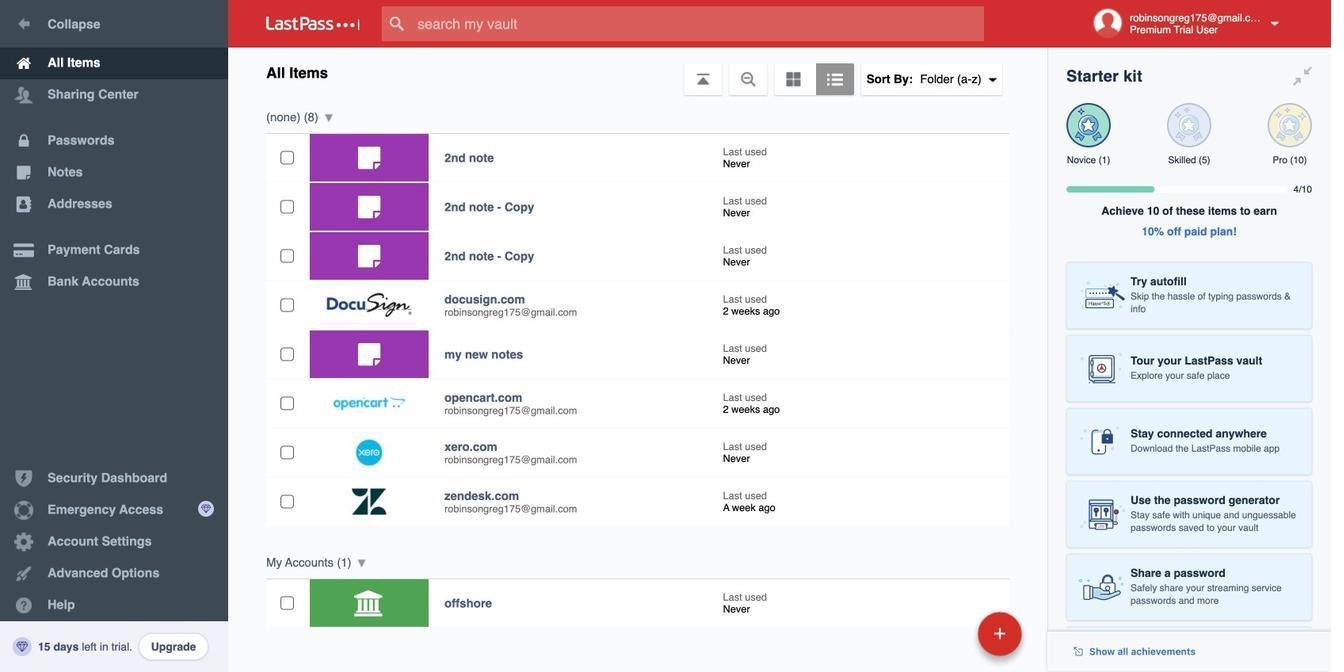 Task type: locate. For each thing, give the bounding box(es) containing it.
new item element
[[869, 611, 1028, 656]]

search my vault text field
[[382, 6, 1016, 41]]

vault options navigation
[[228, 48, 1048, 95]]



Task type: vqa. For each thing, say whether or not it's contained in the screenshot.
dialog
no



Task type: describe. For each thing, give the bounding box(es) containing it.
lastpass image
[[266, 17, 360, 31]]

Search search field
[[382, 6, 1016, 41]]

main navigation navigation
[[0, 0, 228, 672]]

new item navigation
[[869, 607, 1032, 672]]



